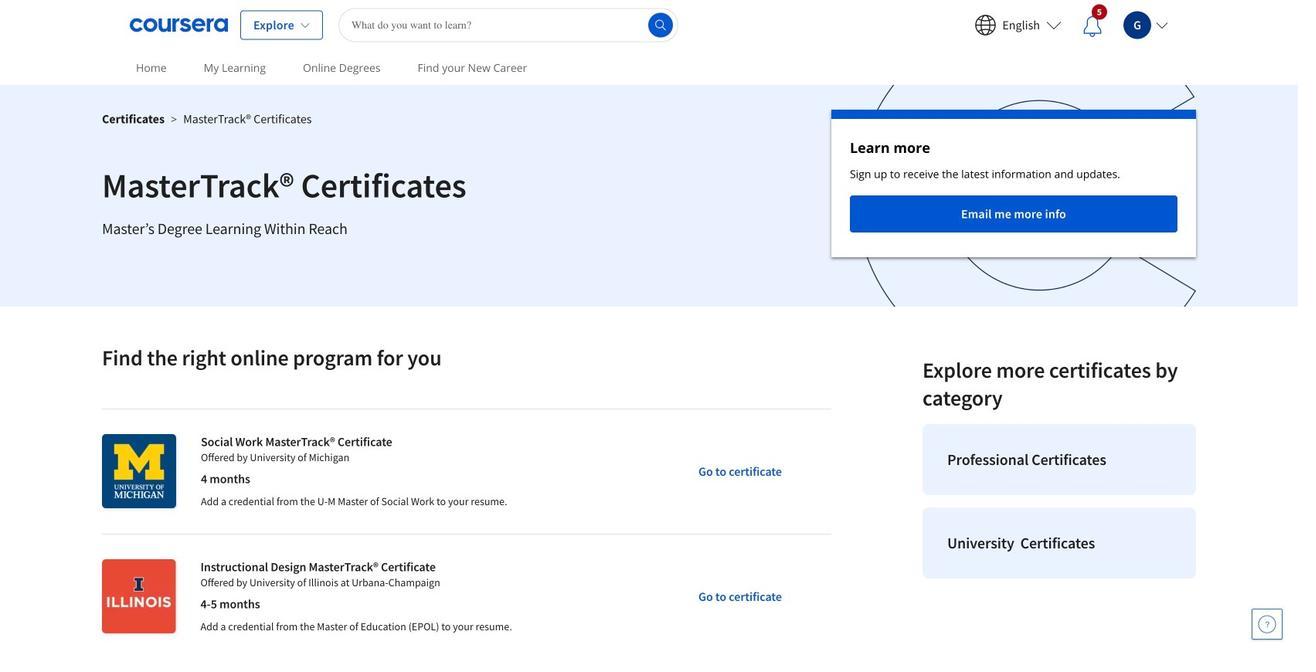 Task type: locate. For each thing, give the bounding box(es) containing it.
coursera image
[[130, 13, 228, 37]]

university of illinois at urbana-champaign image
[[102, 559, 176, 634]]

status
[[831, 110, 1196, 257]]

list
[[916, 418, 1202, 585]]

university of michigan image
[[102, 434, 176, 508]]

help center image
[[1258, 615, 1277, 634]]

None search field
[[338, 8, 678, 42]]



Task type: describe. For each thing, give the bounding box(es) containing it.
What do you want to learn? text field
[[338, 8, 678, 42]]



Task type: vqa. For each thing, say whether or not it's contained in the screenshot.
6 in Why Get an MBA? 6 Reasons to Consider an Advanced Business Degree
no



